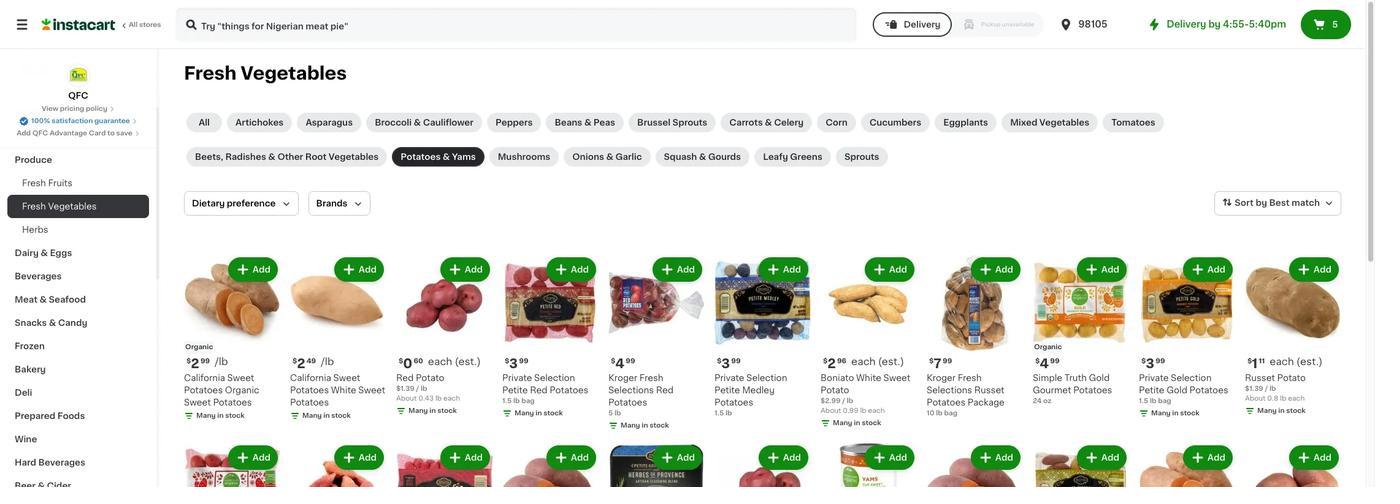 Task type: describe. For each thing, give the bounding box(es) containing it.
all stores
[[129, 21, 161, 28]]

many down "0.43"
[[408, 408, 428, 415]]

99 for private selection petite red potatoes
[[519, 358, 528, 365]]

brands
[[316, 199, 347, 208]]

99 for private selection petite gold potatoes
[[1156, 358, 1165, 365]]

russet potato $1.39 / lb about 0.8 lb each
[[1245, 374, 1306, 402]]

many down california sweet potatoes white sweet potatoes
[[302, 413, 322, 420]]

carrots
[[729, 118, 763, 127]]

white inside california sweet potatoes white sweet potatoes
[[331, 386, 356, 395]]

10
[[927, 410, 934, 417]]

vegetables inside 'link'
[[48, 202, 97, 211]]

stock down california sweet potatoes white sweet potatoes
[[331, 413, 351, 420]]

dairy
[[15, 249, 39, 258]]

lb inside kroger fresh selections russet potatoes package 10 lb bag
[[936, 410, 943, 417]]

lists
[[34, 66, 55, 74]]

$2.96 each (estimated) element
[[821, 356, 917, 372]]

delivery for delivery
[[904, 20, 941, 29]]

all for all
[[199, 118, 210, 127]]

$1.11 each (estimated) element
[[1245, 356, 1341, 372]]

carrots & celery link
[[721, 113, 812, 132]]

99 for kroger fresh selections russet potatoes package
[[943, 358, 952, 365]]

beets,
[[195, 153, 223, 161]]

lb inside private selection petite gold potatoes 1.5 lb bag
[[1150, 398, 1156, 405]]

2 for $ 2 96
[[828, 358, 836, 370]]

vegetables up artichokes "link"
[[241, 64, 347, 82]]

selection for red
[[534, 374, 575, 383]]

beverages inside hard beverages link
[[38, 459, 85, 467]]

tomatoes
[[1111, 118, 1155, 127]]

many down private selection petite red potatoes 1.5 lb bag at left
[[515, 410, 534, 417]]

advantage
[[50, 130, 87, 137]]

delivery for delivery by 4:55-5:40pm
[[1167, 20, 1206, 29]]

in down private selection petite gold potatoes 1.5 lb bag
[[1172, 410, 1179, 417]]

5 inside kroger fresh selections red potatoes 5 lb
[[608, 410, 613, 417]]

& inside "link"
[[268, 153, 275, 161]]

private for red
[[502, 374, 532, 383]]

lb inside private selection petite red potatoes 1.5 lb bag
[[513, 398, 520, 405]]

1
[[1252, 358, 1258, 370]]

brussel sprouts
[[637, 118, 707, 127]]

herbs
[[22, 226, 48, 234]]

tomatoes link
[[1103, 113, 1164, 132]]

6 $ from the left
[[717, 358, 721, 365]]

4 for simple truth gold gourmet potatoes
[[1040, 358, 1049, 370]]

private selection petite gold potatoes 1.5 lb bag
[[1139, 374, 1228, 405]]

$2.49 per pound element
[[290, 356, 386, 372]]

gourds
[[708, 153, 741, 161]]

1.5 for private selection petite red potatoes
[[502, 398, 512, 405]]

$ 2 99 /lb
[[186, 357, 228, 370]]

boniato
[[821, 374, 854, 383]]

stock down the boniato white sweet potato $2.99 / lb about 0.99 lb each
[[862, 420, 881, 427]]

in down 0.99
[[854, 420, 860, 427]]

sort by
[[1235, 199, 1267, 207]]

bakery
[[15, 366, 46, 374]]

wine link
[[7, 428, 149, 451]]

& for onions & garlic
[[606, 153, 613, 161]]

guarantee
[[94, 118, 130, 125]]

mushrooms
[[498, 153, 550, 161]]

all link
[[186, 113, 222, 132]]

$ inside $ 1 11
[[1247, 358, 1252, 365]]

many down california sweet potatoes organic sweet potatoes on the left of page
[[196, 413, 216, 420]]

each right the 11
[[1270, 357, 1294, 367]]

each (est.) for 0
[[428, 357, 481, 367]]

1 vertical spatial sprouts
[[844, 153, 879, 161]]

mixed vegetables link
[[1002, 113, 1098, 132]]

product group containing 1
[[1245, 255, 1341, 419]]

frozen link
[[7, 335, 149, 358]]

in down kroger fresh selections red potatoes 5 lb
[[642, 423, 648, 429]]

add qfc advantage card to save link
[[17, 129, 140, 139]]

leafy greens
[[763, 153, 822, 161]]

9 $ from the left
[[1035, 358, 1040, 365]]

radishes
[[225, 153, 266, 161]]

satisfaction
[[52, 118, 93, 125]]

candy
[[58, 319, 87, 328]]

sweet inside the boniato white sweet potato $2.99 / lb about 0.99 lb each
[[883, 374, 910, 383]]

root
[[305, 153, 327, 161]]

stock down private selection petite red potatoes 1.5 lb bag at left
[[544, 410, 563, 417]]

& for carrots & celery
[[765, 118, 772, 127]]

qfc logo image
[[67, 64, 90, 87]]

/lb for $ 2 99 /lb
[[215, 357, 228, 367]]

in down "0.43"
[[430, 408, 436, 415]]

$ 3 99 for private selection petite red potatoes
[[505, 358, 528, 370]]

10 $ from the left
[[1141, 358, 1146, 365]]

3 for private selection petite gold potatoes
[[1146, 358, 1154, 370]]

squash & gourds link
[[655, 147, 750, 167]]

98105
[[1078, 20, 1108, 29]]

lb inside kroger fresh selections red potatoes 5 lb
[[615, 410, 621, 417]]

potato for 1
[[1277, 374, 1306, 383]]

fresh vegetables link
[[7, 195, 149, 218]]

private for gold
[[1139, 374, 1169, 383]]

peppers link
[[487, 113, 541, 132]]

foods
[[57, 412, 85, 421]]

about for 0
[[396, 396, 417, 402]]

lists link
[[7, 58, 149, 82]]

bag for red
[[521, 398, 535, 405]]

fresh inside kroger fresh selections russet potatoes package 10 lb bag
[[958, 374, 982, 383]]

eggs
[[50, 249, 72, 258]]

99 for simple truth gold gourmet potatoes
[[1050, 358, 1060, 365]]

sprouts link
[[836, 147, 888, 167]]

& for snacks & candy
[[49, 319, 56, 328]]

peppers
[[496, 118, 533, 127]]

potatoes inside kroger fresh selections russet potatoes package 10 lb bag
[[927, 399, 966, 407]]

petite for gold
[[1139, 386, 1164, 395]]

artichokes link
[[227, 113, 292, 132]]

2 for $ 2 49 /lb
[[297, 358, 305, 370]]

potato inside the boniato white sweet potato $2.99 / lb about 0.99 lb each
[[821, 386, 849, 395]]

$ 4 99 for simple truth gold gourmet potatoes
[[1035, 358, 1060, 370]]

$0.60 each (estimated) element
[[396, 356, 492, 372]]

(est.) for 1
[[1296, 357, 1323, 367]]

best
[[1269, 199, 1290, 207]]

fresh inside 'link'
[[22, 202, 46, 211]]

4:55-
[[1223, 20, 1249, 29]]

simple
[[1033, 374, 1062, 383]]

cucumbers link
[[861, 113, 930, 132]]

$ 3 99 for private selection petite gold potatoes
[[1141, 358, 1165, 370]]

selections for 5
[[608, 386, 654, 395]]

in down 0.8
[[1278, 408, 1285, 415]]

again
[[62, 41, 86, 50]]

selections for package
[[927, 386, 972, 395]]

stock down kroger fresh selections red potatoes 5 lb
[[650, 423, 669, 429]]

produce link
[[7, 148, 149, 172]]

many in stock down private selection petite gold potatoes 1.5 lb bag
[[1151, 410, 1200, 417]]

vegetables right mixed
[[1039, 118, 1089, 127]]

dairy & eggs
[[15, 249, 72, 258]]

herbs link
[[7, 218, 149, 242]]

thanksgiving link
[[7, 125, 149, 148]]

private for medley
[[715, 374, 744, 383]]

$ 0 60
[[399, 358, 423, 370]]

about inside the boniato white sweet potato $2.99 / lb about 0.99 lb each
[[821, 408, 841, 415]]

mixed vegetables
[[1010, 118, 1089, 127]]

99 inside $ 2 99 /lb
[[200, 358, 210, 365]]

selection for gold
[[1171, 374, 1212, 383]]

potatoes inside private selection petite medley potatoes 1.5 lb
[[715, 399, 753, 407]]

many in stock down california sweet potatoes white sweet potatoes
[[302, 413, 351, 420]]

3 for private selection petite red potatoes
[[509, 358, 518, 370]]

california for $ 2 99 /lb
[[184, 374, 225, 383]]

96
[[837, 358, 846, 365]]

all stores link
[[42, 7, 162, 42]]

add qfc advantage card to save
[[17, 130, 132, 137]]

squash & gourds
[[664, 153, 741, 161]]

in down california sweet potatoes organic sweet potatoes on the left of page
[[217, 413, 224, 420]]

prepared
[[15, 412, 55, 421]]

fresh inside kroger fresh selections red potatoes 5 lb
[[640, 374, 663, 383]]

match
[[1292, 199, 1320, 207]]

brussel
[[637, 118, 670, 127]]

boniato white sweet potato $2.99 / lb about 0.99 lb each
[[821, 374, 910, 415]]

$ 2 96
[[823, 358, 846, 370]]

carrots & celery
[[729, 118, 804, 127]]

Best match Sort by field
[[1215, 191, 1341, 216]]

kroger for package
[[927, 374, 956, 383]]

brussel sprouts link
[[629, 113, 716, 132]]

0.43
[[418, 396, 434, 402]]

gold inside private selection petite gold potatoes 1.5 lb bag
[[1167, 386, 1187, 395]]

0 vertical spatial sprouts
[[673, 118, 707, 127]]

1.5 inside private selection petite medley potatoes 1.5 lb
[[715, 410, 724, 417]]

beets, radishes & other root vegetables link
[[186, 147, 387, 167]]

in down california sweet potatoes white sweet potatoes
[[323, 413, 330, 420]]

private selection petite medley potatoes 1.5 lb
[[715, 374, 787, 417]]

$ 2 49 /lb
[[293, 357, 334, 370]]

/ inside the boniato white sweet potato $2.99 / lb about 0.99 lb each
[[842, 398, 845, 405]]

vegetables inside "link"
[[329, 153, 379, 161]]

card
[[89, 130, 106, 137]]

4 for kroger fresh selections red potatoes
[[615, 358, 625, 370]]

bag for gold
[[1158, 398, 1171, 405]]

broccoli & cauliflower link
[[366, 113, 482, 132]]

60
[[414, 358, 423, 365]]

dietary preference button
[[184, 191, 298, 216]]

best match
[[1269, 199, 1320, 207]]

beverages link
[[7, 265, 149, 288]]

pricing
[[60, 105, 84, 112]]

squash
[[664, 153, 697, 161]]

buy
[[34, 41, 52, 50]]

each (est.) for 1
[[1270, 357, 1323, 367]]

beverages inside beverages link
[[15, 272, 62, 281]]

potatoes inside private selection petite red potatoes 1.5 lb bag
[[550, 386, 588, 395]]



Task type: locate. For each thing, give the bounding box(es) containing it.
potato inside russet potato $1.39 / lb about 0.8 lb each
[[1277, 374, 1306, 383]]

Search field
[[177, 9, 856, 40]]

1 horizontal spatial 5
[[1332, 20, 1338, 29]]

0 vertical spatial gold
[[1089, 374, 1110, 383]]

/ inside russet potato $1.39 / lb about 0.8 lb each
[[1265, 386, 1268, 393]]

$ 4 99 for kroger fresh selections red potatoes
[[611, 358, 635, 370]]

100% satisfaction guarantee
[[31, 118, 130, 125]]

private inside private selection petite red potatoes 1.5 lb bag
[[502, 374, 532, 383]]

celery
[[774, 118, 804, 127]]

99 up the simple
[[1050, 358, 1060, 365]]

/ up 0.99
[[842, 398, 845, 405]]

each (est.) up the boniato white sweet potato $2.99 / lb about 0.99 lb each
[[851, 357, 904, 367]]

2 petite from the left
[[715, 386, 740, 395]]

organic down $2.99 per pound element
[[225, 386, 259, 395]]

potato inside the 'red potato $1.39 / lb about 0.43 lb each'
[[416, 374, 444, 383]]

2 private from the left
[[715, 374, 744, 383]]

& left the celery
[[765, 118, 772, 127]]

california inside california sweet potatoes white sweet potatoes
[[290, 374, 331, 383]]

& left candy on the left bottom of the page
[[49, 319, 56, 328]]

product group
[[184, 255, 280, 424], [290, 255, 386, 424], [396, 255, 492, 419], [502, 255, 599, 421], [608, 255, 705, 434], [715, 255, 811, 419], [821, 255, 917, 431], [927, 255, 1023, 419], [1033, 255, 1129, 407], [1139, 255, 1235, 421], [1245, 255, 1341, 419], [184, 443, 280, 488], [290, 443, 386, 488], [396, 443, 492, 488], [502, 443, 599, 488], [608, 443, 705, 488], [715, 443, 811, 488], [821, 443, 917, 488], [927, 443, 1023, 488], [1033, 443, 1129, 488], [1139, 443, 1235, 488], [1245, 443, 1341, 488]]

organic
[[185, 344, 213, 351], [1034, 344, 1062, 351], [225, 386, 259, 395]]

private inside private selection petite gold potatoes 1.5 lb bag
[[1139, 374, 1169, 383]]

red inside the 'red potato $1.39 / lb about 0.43 lb each'
[[396, 374, 414, 383]]

& for broccoli & cauliflower
[[414, 118, 421, 127]]

white down "$2.49 per pound" element
[[331, 386, 356, 395]]

preference
[[227, 199, 276, 208]]

0 vertical spatial fresh vegetables
[[184, 64, 347, 82]]

each right the 60
[[428, 357, 452, 367]]

1 vertical spatial russet
[[974, 386, 1004, 395]]

1.5 for private selection petite gold potatoes
[[1139, 398, 1148, 405]]

0 horizontal spatial all
[[129, 21, 138, 28]]

$ 3 99 for private selection petite medley potatoes
[[717, 358, 741, 370]]

2 horizontal spatial private
[[1139, 374, 1169, 383]]

eggplants
[[943, 118, 988, 127]]

prepared foods link
[[7, 405, 149, 428]]

thanksgiving
[[15, 132, 73, 141]]

beverages down dairy & eggs
[[15, 272, 62, 281]]

delivery by 4:55-5:40pm
[[1167, 20, 1286, 29]]

to
[[107, 130, 115, 137]]

dietary preference
[[192, 199, 276, 208]]

all
[[129, 21, 138, 28], [199, 118, 210, 127]]

mixed
[[1010, 118, 1037, 127]]

0 horizontal spatial russet
[[974, 386, 1004, 395]]

each right '96'
[[851, 357, 876, 367]]

2 horizontal spatial /
[[1265, 386, 1268, 393]]

$1.39
[[396, 386, 415, 393], [1245, 386, 1263, 393]]

2 selection from the left
[[746, 374, 787, 383]]

1 vertical spatial gold
[[1167, 386, 1187, 395]]

many in stock down private selection petite red potatoes 1.5 lb bag at left
[[515, 410, 563, 417]]

$ 3 99 up private selection petite medley potatoes 1.5 lb
[[717, 358, 741, 370]]

0 horizontal spatial /lb
[[215, 357, 228, 367]]

fresh fruits
[[22, 179, 72, 188]]

by inside field
[[1256, 199, 1267, 207]]

about inside russet potato $1.39 / lb about 0.8 lb each
[[1245, 396, 1266, 402]]

each (est.) inside the $0.60 each (estimated) element
[[428, 357, 481, 367]]

$1.39 for 1
[[1245, 386, 1263, 393]]

0 vertical spatial 5
[[1332, 20, 1338, 29]]

corn
[[826, 118, 847, 127]]

in down private selection petite red potatoes 1.5 lb bag at left
[[536, 410, 542, 417]]

0 horizontal spatial /
[[416, 386, 419, 393]]

selection for medley
[[746, 374, 787, 383]]

& left other
[[268, 153, 275, 161]]

0 horizontal spatial by
[[1208, 20, 1221, 29]]

stock down private selection petite gold potatoes 1.5 lb bag
[[1180, 410, 1200, 417]]

$ inside $ 2 49 /lb
[[293, 358, 297, 365]]

1 each (est.) from the left
[[428, 357, 481, 367]]

red inside private selection petite red potatoes 1.5 lb bag
[[530, 386, 547, 395]]

1 petite from the left
[[502, 386, 528, 395]]

leafy
[[763, 153, 788, 161]]

gold inside simple truth gold gourmet potatoes 24 oz
[[1089, 374, 1110, 383]]

0 horizontal spatial $ 4 99
[[611, 358, 635, 370]]

2 3 from the left
[[721, 358, 730, 370]]

2 selections from the left
[[927, 386, 972, 395]]

0 vertical spatial beverages
[[15, 272, 62, 281]]

1.5 inside private selection petite red potatoes 1.5 lb bag
[[502, 398, 512, 405]]

2 horizontal spatial 3
[[1146, 358, 1154, 370]]

gourmet
[[1033, 386, 1071, 395]]

russet inside russet potato $1.39 / lb about 0.8 lb each
[[1245, 374, 1275, 383]]

private
[[502, 374, 532, 383], [715, 374, 744, 383], [1139, 374, 1169, 383]]

prepared foods
[[15, 412, 85, 421]]

petite inside private selection petite gold potatoes 1.5 lb bag
[[1139, 386, 1164, 395]]

organic up $ 2 99 /lb at the left bottom of page
[[185, 344, 213, 351]]

/ for 1
[[1265, 386, 1268, 393]]

3 3 from the left
[[1146, 358, 1154, 370]]

cucumbers
[[870, 118, 921, 127]]

4 $ from the left
[[505, 358, 509, 365]]

$1.39 inside russet potato $1.39 / lb about 0.8 lb each
[[1245, 386, 1263, 393]]

/lb for $ 2 49 /lb
[[321, 357, 334, 367]]

2 (est.) from the left
[[878, 357, 904, 367]]

1 horizontal spatial by
[[1256, 199, 1267, 207]]

1 horizontal spatial bag
[[944, 410, 957, 417]]

product group containing 7
[[927, 255, 1023, 419]]

white inside the boniato white sweet potato $2.99 / lb about 0.99 lb each
[[856, 374, 881, 383]]

hard
[[15, 459, 36, 467]]

each (est.) up russet potato $1.39 / lb about 0.8 lb each
[[1270, 357, 1323, 367]]

3 $ 3 99 from the left
[[1141, 358, 1165, 370]]

99 inside $ 7 99
[[943, 358, 952, 365]]

kroger inside kroger fresh selections russet potatoes package 10 lb bag
[[927, 374, 956, 383]]

2 california from the left
[[290, 374, 331, 383]]

2 horizontal spatial red
[[656, 386, 674, 395]]

package
[[968, 399, 1005, 407]]

qfc down 100%
[[32, 130, 48, 137]]

many down private selection petite gold potatoes 1.5 lb bag
[[1151, 410, 1171, 417]]

(est.) up the boniato white sweet potato $2.99 / lb about 0.99 lb each
[[878, 357, 904, 367]]

california sweet potatoes organic sweet potatoes
[[184, 374, 259, 407]]

& left peas
[[584, 118, 592, 127]]

by for sort
[[1256, 199, 1267, 207]]

0 horizontal spatial gold
[[1089, 374, 1110, 383]]

broccoli & cauliflower
[[375, 118, 473, 127]]

1 horizontal spatial gold
[[1167, 386, 1187, 395]]

many in stock down kroger fresh selections red potatoes 5 lb
[[621, 423, 669, 429]]

organic inside california sweet potatoes organic sweet potatoes
[[225, 386, 259, 395]]

view pricing policy link
[[42, 104, 115, 114]]

1 horizontal spatial 4
[[1040, 358, 1049, 370]]

$ 3 99
[[505, 358, 528, 370], [717, 358, 741, 370], [1141, 358, 1165, 370]]

3
[[509, 358, 518, 370], [721, 358, 730, 370], [1146, 358, 1154, 370]]

bag inside kroger fresh selections russet potatoes package 10 lb bag
[[944, 410, 957, 417]]

qfc
[[68, 91, 88, 100], [32, 130, 48, 137]]

$ inside $ 0 60
[[399, 358, 403, 365]]

$ left '96'
[[823, 358, 828, 365]]

potato up $2.99
[[821, 386, 849, 395]]

1 $ from the left
[[186, 358, 191, 365]]

(est.) inside $1.11 each (estimated) element
[[1296, 357, 1323, 367]]

4 up kroger fresh selections red potatoes 5 lb
[[615, 358, 625, 370]]

2 for $ 2 99 /lb
[[191, 358, 199, 370]]

0 horizontal spatial 4
[[615, 358, 625, 370]]

2 4 from the left
[[1040, 358, 1049, 370]]

2 $1.39 from the left
[[1245, 386, 1263, 393]]

/lb up california sweet potatoes organic sweet potatoes on the left of page
[[215, 357, 228, 367]]

99 up private selection petite medley potatoes 1.5 lb
[[731, 358, 741, 365]]

asparagus link
[[297, 113, 361, 132]]

8 $ from the left
[[929, 358, 934, 365]]

oz
[[1043, 398, 1051, 405]]

(est.) for 2
[[878, 357, 904, 367]]

1 $1.39 from the left
[[396, 386, 415, 393]]

0 vertical spatial all
[[129, 21, 138, 28]]

0 horizontal spatial sprouts
[[673, 118, 707, 127]]

0 horizontal spatial fresh vegetables
[[22, 202, 97, 211]]

(est.) inside $2.96 each (estimated) element
[[878, 357, 904, 367]]

2 horizontal spatial organic
[[1034, 344, 1062, 351]]

3 each (est.) from the left
[[1270, 357, 1323, 367]]

1 4 from the left
[[615, 358, 625, 370]]

delivery by 4:55-5:40pm link
[[1147, 17, 1286, 32]]

1 (est.) from the left
[[455, 357, 481, 367]]

5:40pm
[[1249, 20, 1286, 29]]

1 horizontal spatial red
[[530, 386, 547, 395]]

russet up package
[[974, 386, 1004, 395]]

produce
[[15, 156, 52, 164]]

1 horizontal spatial private
[[715, 374, 744, 383]]

cauliflower
[[423, 118, 473, 127]]

2 horizontal spatial bag
[[1158, 398, 1171, 405]]

7 $ from the left
[[823, 358, 828, 365]]

1 horizontal spatial (est.)
[[878, 357, 904, 367]]

0 horizontal spatial $1.39
[[396, 386, 415, 393]]

& left eggs
[[41, 249, 48, 258]]

0 horizontal spatial (est.)
[[455, 357, 481, 367]]

0 horizontal spatial private
[[502, 374, 532, 383]]

2 inside $ 2 99 /lb
[[191, 358, 199, 370]]

potato for 0
[[416, 374, 444, 383]]

each (est.) inside $2.96 each (estimated) element
[[851, 357, 904, 367]]

$ 3 99 up private selection petite red potatoes 1.5 lb bag at left
[[505, 358, 528, 370]]

/lb inside $ 2 99 /lb
[[215, 357, 228, 367]]

california sweet potatoes white sweet potatoes
[[290, 374, 385, 407]]

about for 1
[[1245, 396, 1266, 402]]

each (est.) inside $1.11 each (estimated) element
[[1270, 357, 1323, 367]]

potatoes inside kroger fresh selections red potatoes 5 lb
[[608, 399, 647, 407]]

1 selections from the left
[[608, 386, 654, 395]]

$1.39 down 0
[[396, 386, 415, 393]]

6 99 from the left
[[1050, 358, 1060, 365]]

1 horizontal spatial 1.5
[[715, 410, 724, 417]]

$1.39 for 0
[[396, 386, 415, 393]]

many in stock down "0.43"
[[408, 408, 457, 415]]

white down $2.96 each (estimated) element
[[856, 374, 881, 383]]

sprouts up 'squash'
[[673, 118, 707, 127]]

1 vertical spatial beverages
[[38, 459, 85, 467]]

stock down california sweet potatoes organic sweet potatoes on the left of page
[[225, 413, 245, 420]]

about
[[396, 396, 417, 402], [1245, 396, 1266, 402], [821, 408, 841, 415]]

2 horizontal spatial petite
[[1139, 386, 1164, 395]]

11
[[1259, 358, 1265, 365]]

5 99 from the left
[[943, 358, 952, 365]]

99 for private selection petite medley potatoes
[[731, 358, 741, 365]]

eggplants link
[[935, 113, 997, 132]]

(est.) for 0
[[455, 357, 481, 367]]

california down $ 2 99 /lb at the left bottom of page
[[184, 374, 225, 383]]

each right 0.8
[[1288, 396, 1305, 402]]

1 horizontal spatial /lb
[[321, 357, 334, 367]]

selections inside kroger fresh selections red potatoes 5 lb
[[608, 386, 654, 395]]

potatoes inside private selection petite gold potatoes 1.5 lb bag
[[1190, 386, 1228, 395]]

$ up private selection petite red potatoes 1.5 lb bag at left
[[505, 358, 509, 365]]

4 99 from the left
[[731, 358, 741, 365]]

fresh vegetables inside 'link'
[[22, 202, 97, 211]]

1 $ 4 99 from the left
[[611, 358, 635, 370]]

wine
[[15, 435, 37, 444]]

$ left 49 at left bottom
[[293, 358, 297, 365]]

/ inside the 'red potato $1.39 / lb about 0.43 lb each'
[[416, 386, 419, 393]]

vegetables right root on the left of the page
[[329, 153, 379, 161]]

many down kroger fresh selections red potatoes 5 lb
[[621, 423, 640, 429]]

potato down the $0.60 each (estimated) element
[[416, 374, 444, 383]]

3 petite from the left
[[1139, 386, 1164, 395]]

/ up 0.8
[[1265, 386, 1268, 393]]

0 horizontal spatial selection
[[534, 374, 575, 383]]

1 horizontal spatial qfc
[[68, 91, 88, 100]]

1 horizontal spatial selections
[[927, 386, 972, 395]]

instacart logo image
[[42, 17, 115, 32]]

0 horizontal spatial bag
[[521, 398, 535, 405]]

1 vertical spatial fresh vegetables
[[22, 202, 97, 211]]

3 (est.) from the left
[[1296, 357, 1323, 367]]

private inside private selection petite medley potatoes 1.5 lb
[[715, 374, 744, 383]]

fresh fruits link
[[7, 172, 149, 195]]

stock down russet potato $1.39 / lb about 0.8 lb each
[[1286, 408, 1306, 415]]

$1.39 inside the 'red potato $1.39 / lb about 0.43 lb each'
[[396, 386, 415, 393]]

potatoes & yams link
[[392, 147, 484, 167]]

1 horizontal spatial $ 3 99
[[717, 358, 741, 370]]

1 horizontal spatial organic
[[225, 386, 259, 395]]

artichokes
[[236, 118, 284, 127]]

lb inside private selection petite medley potatoes 1.5 lb
[[726, 410, 732, 417]]

each right "0.43"
[[443, 396, 460, 402]]

1 3 from the left
[[509, 358, 518, 370]]

0 horizontal spatial petite
[[502, 386, 528, 395]]

3 $ from the left
[[399, 358, 403, 365]]

(est.) inside the $0.60 each (estimated) element
[[455, 357, 481, 367]]

& for potatoes & yams
[[443, 153, 450, 161]]

delivery inside button
[[904, 20, 941, 29]]

0 horizontal spatial organic
[[185, 344, 213, 351]]

2 2 from the left
[[297, 358, 305, 370]]

2 horizontal spatial 1.5
[[1139, 398, 1148, 405]]

add button
[[229, 259, 277, 281], [335, 259, 383, 281], [441, 259, 489, 281], [548, 259, 595, 281], [654, 259, 701, 281], [760, 259, 807, 281], [866, 259, 913, 281], [972, 259, 1019, 281], [1078, 259, 1125, 281], [1184, 259, 1232, 281], [1290, 259, 1338, 281], [229, 447, 277, 469], [335, 447, 383, 469], [441, 447, 489, 469], [548, 447, 595, 469], [654, 447, 701, 469], [760, 447, 807, 469], [866, 447, 913, 469], [972, 447, 1019, 469], [1078, 447, 1125, 469], [1184, 447, 1232, 469], [1290, 447, 1338, 469]]

greens
[[790, 153, 822, 161]]

2 horizontal spatial 2
[[828, 358, 836, 370]]

many down 0.8
[[1257, 408, 1277, 415]]

stock down the 'red potato $1.39 / lb about 0.43 lb each'
[[437, 408, 457, 415]]

medley
[[742, 386, 775, 395]]

1.5 inside private selection petite gold potatoes 1.5 lb bag
[[1139, 398, 1148, 405]]

2 $ 3 99 from the left
[[717, 358, 741, 370]]

potatoes inside simple truth gold gourmet potatoes 24 oz
[[1073, 386, 1112, 395]]

0 horizontal spatial each (est.)
[[428, 357, 481, 367]]

0 horizontal spatial white
[[331, 386, 356, 395]]

each inside the boniato white sweet potato $2.99 / lb about 0.99 lb each
[[868, 408, 885, 415]]

0 horizontal spatial red
[[396, 374, 414, 383]]

3 up private selection petite red potatoes 1.5 lb bag at left
[[509, 358, 518, 370]]

1 horizontal spatial about
[[821, 408, 841, 415]]

0 horizontal spatial selections
[[608, 386, 654, 395]]

beets, radishes & other root vegetables
[[195, 153, 379, 161]]

4
[[615, 358, 625, 370], [1040, 358, 1049, 370]]

in
[[430, 408, 436, 415], [1278, 408, 1285, 415], [536, 410, 542, 417], [1172, 410, 1179, 417], [217, 413, 224, 420], [323, 413, 330, 420], [854, 420, 860, 427], [642, 423, 648, 429]]

about left "0.43"
[[396, 396, 417, 402]]

5
[[1332, 20, 1338, 29], [608, 410, 613, 417]]

& right broccoli
[[414, 118, 421, 127]]

0 vertical spatial russet
[[1245, 374, 1275, 383]]

1 horizontal spatial russet
[[1245, 374, 1275, 383]]

0 vertical spatial by
[[1208, 20, 1221, 29]]

0 horizontal spatial 5
[[608, 410, 613, 417]]

3 private from the left
[[1139, 374, 1169, 383]]

3 for private selection petite medley potatoes
[[721, 358, 730, 370]]

1 horizontal spatial sprouts
[[844, 153, 879, 161]]

$ up california sweet potatoes organic sweet potatoes on the left of page
[[186, 358, 191, 365]]

1 horizontal spatial kroger
[[927, 374, 956, 383]]

about down $2.99
[[821, 408, 841, 415]]

selection inside private selection petite medley potatoes 1.5 lb
[[746, 374, 787, 383]]

3 2 from the left
[[828, 358, 836, 370]]

1 horizontal spatial california
[[290, 374, 331, 383]]

1 2 from the left
[[191, 358, 199, 370]]

5 inside "button"
[[1332, 20, 1338, 29]]

11 $ from the left
[[1247, 358, 1252, 365]]

2 horizontal spatial potato
[[1277, 374, 1306, 383]]

kroger inside kroger fresh selections red potatoes 5 lb
[[608, 374, 637, 383]]

1 horizontal spatial $1.39
[[1245, 386, 1263, 393]]

snacks & candy
[[15, 319, 87, 328]]

1 horizontal spatial selection
[[746, 374, 787, 383]]

&
[[414, 118, 421, 127], [584, 118, 592, 127], [765, 118, 772, 127], [268, 153, 275, 161], [443, 153, 450, 161], [606, 153, 613, 161], [699, 153, 706, 161], [41, 249, 48, 258], [40, 296, 47, 304], [49, 319, 56, 328]]

(est.) up russet potato $1.39 / lb about 0.8 lb each
[[1296, 357, 1323, 367]]

0 horizontal spatial kroger
[[608, 374, 637, 383]]

$ up kroger fresh selections russet potatoes package 10 lb bag
[[929, 358, 934, 365]]

by for delivery
[[1208, 20, 1221, 29]]

2 horizontal spatial about
[[1245, 396, 1266, 402]]

many in stock down 0.99
[[833, 420, 881, 427]]

2 99 from the left
[[519, 358, 528, 365]]

2 $ from the left
[[293, 358, 297, 365]]

2 /lb from the left
[[321, 357, 334, 367]]

4 up the simple
[[1040, 358, 1049, 370]]

& left gourds
[[699, 153, 706, 161]]

& for dairy & eggs
[[41, 249, 48, 258]]

all for all stores
[[129, 21, 138, 28]]

organic for 4
[[1034, 344, 1062, 351]]

& for beans & peas
[[584, 118, 592, 127]]

many in stock down 0.8
[[1257, 408, 1306, 415]]

1 vertical spatial qfc
[[32, 130, 48, 137]]

99 for kroger fresh selections red potatoes
[[626, 358, 635, 365]]

1 horizontal spatial each (est.)
[[851, 357, 904, 367]]

1 /lb from the left
[[215, 357, 228, 367]]

5 button
[[1301, 10, 1351, 39]]

$2.99 per pound element
[[184, 356, 280, 372]]

each (est.) for 2
[[851, 357, 904, 367]]

0 horizontal spatial california
[[184, 374, 225, 383]]

2 left 49 at left bottom
[[297, 358, 305, 370]]

3 up private selection petite medley potatoes 1.5 lb
[[721, 358, 730, 370]]

selection
[[534, 374, 575, 383], [746, 374, 787, 383], [1171, 374, 1212, 383]]

99 up private selection petite gold potatoes 1.5 lb bag
[[1156, 358, 1165, 365]]

/lb inside $ 2 49 /lb
[[321, 357, 334, 367]]

& for meat & seafood
[[40, 296, 47, 304]]

onions & garlic
[[572, 153, 642, 161]]

kroger for 5
[[608, 374, 637, 383]]

potatoes
[[401, 153, 441, 161], [184, 386, 223, 395], [290, 386, 329, 395], [550, 386, 588, 395], [1073, 386, 1112, 395], [1190, 386, 1228, 395], [213, 399, 252, 407], [290, 399, 329, 407], [608, 399, 647, 407], [715, 399, 753, 407], [927, 399, 966, 407]]

/ for 0
[[416, 386, 419, 393]]

0 horizontal spatial $ 3 99
[[505, 358, 528, 370]]

$ inside $ 2 96
[[823, 358, 828, 365]]

2 horizontal spatial (est.)
[[1296, 357, 1323, 367]]

fruits
[[48, 179, 72, 188]]

0 horizontal spatial qfc
[[32, 130, 48, 137]]

2 horizontal spatial each (est.)
[[1270, 357, 1323, 367]]

buy it again link
[[7, 33, 149, 58]]

about inside the 'red potato $1.39 / lb about 0.43 lb each'
[[396, 396, 417, 402]]

2 $ 4 99 from the left
[[1035, 358, 1060, 370]]

3 selection from the left
[[1171, 374, 1212, 383]]

& for squash & gourds
[[699, 153, 706, 161]]

99 up kroger fresh selections red potatoes 5 lb
[[626, 358, 635, 365]]

1 99 from the left
[[200, 358, 210, 365]]

california for $ 2 49 /lb
[[290, 374, 331, 383]]

qfc up view pricing policy link
[[68, 91, 88, 100]]

1 horizontal spatial delivery
[[1167, 20, 1206, 29]]

snacks & candy link
[[7, 312, 149, 335]]

leafy greens link
[[754, 147, 831, 167]]

1 horizontal spatial potato
[[821, 386, 849, 395]]

2
[[191, 358, 199, 370], [297, 358, 305, 370], [828, 358, 836, 370]]

2 kroger from the left
[[927, 374, 956, 383]]

each inside the 'red potato $1.39 / lb about 0.43 lb each'
[[443, 396, 460, 402]]

vegetables up herbs link
[[48, 202, 97, 211]]

2 left '96'
[[828, 358, 836, 370]]

product group containing 0
[[396, 255, 492, 419]]

$ inside $ 7 99
[[929, 358, 934, 365]]

other
[[277, 153, 303, 161]]

save
[[116, 130, 132, 137]]

2 each (est.) from the left
[[851, 357, 904, 367]]

0 horizontal spatial 1.5
[[502, 398, 512, 405]]

petite inside private selection petite red potatoes 1.5 lb bag
[[502, 386, 528, 395]]

russet down $ 1 11
[[1245, 374, 1275, 383]]

1 horizontal spatial petite
[[715, 386, 740, 395]]

1 vertical spatial by
[[1256, 199, 1267, 207]]

petite for medley
[[715, 386, 740, 395]]

100% satisfaction guarantee button
[[19, 114, 137, 126]]

red inside kroger fresh selections red potatoes 5 lb
[[656, 386, 674, 395]]

None search field
[[175, 7, 857, 42]]

california down $ 2 49 /lb
[[290, 374, 331, 383]]

1 vertical spatial all
[[199, 118, 210, 127]]

1 private from the left
[[502, 374, 532, 383]]

selections inside kroger fresh selections russet potatoes package 10 lb bag
[[927, 386, 972, 395]]

1 $ 3 99 from the left
[[505, 358, 528, 370]]

5 $ from the left
[[611, 358, 615, 365]]

0 vertical spatial white
[[856, 374, 881, 383]]

1 horizontal spatial white
[[856, 374, 881, 383]]

0.99
[[843, 408, 858, 415]]

& left yams
[[443, 153, 450, 161]]

1 vertical spatial white
[[331, 386, 356, 395]]

petite inside private selection petite medley potatoes 1.5 lb
[[715, 386, 740, 395]]

organic for /lb
[[185, 344, 213, 351]]

0 vertical spatial qfc
[[68, 91, 88, 100]]

each
[[428, 357, 452, 367], [851, 357, 876, 367], [1270, 357, 1294, 367], [443, 396, 460, 402], [1288, 396, 1305, 402], [868, 408, 885, 415]]

1 california from the left
[[184, 374, 225, 383]]

red for 3
[[530, 386, 547, 395]]

0 horizontal spatial potato
[[416, 374, 444, 383]]

yams
[[452, 153, 476, 161]]

$ left the 11
[[1247, 358, 1252, 365]]

by right sort
[[1256, 199, 1267, 207]]

california inside california sweet potatoes organic sweet potatoes
[[184, 374, 225, 383]]

2 horizontal spatial $ 3 99
[[1141, 358, 1165, 370]]

7 99 from the left
[[1156, 358, 1165, 365]]

2 inside $ 2 49 /lb
[[297, 358, 305, 370]]

1 horizontal spatial fresh vegetables
[[184, 64, 347, 82]]

0 horizontal spatial 3
[[509, 358, 518, 370]]

0 horizontal spatial about
[[396, 396, 417, 402]]

each right 0.99
[[868, 408, 885, 415]]

(est.) up the 'red potato $1.39 / lb about 0.43 lb each'
[[455, 357, 481, 367]]

many in stock down california sweet potatoes organic sweet potatoes on the left of page
[[196, 413, 245, 420]]

99 up private selection petite red potatoes 1.5 lb bag at left
[[519, 358, 528, 365]]

by left 4:55-
[[1208, 20, 1221, 29]]

3 99 from the left
[[626, 358, 635, 365]]

& left "garlic"
[[606, 153, 613, 161]]

$ up private selection petite medley potatoes 1.5 lb
[[717, 358, 721, 365]]

many down 0.99
[[833, 420, 852, 427]]

1 horizontal spatial /
[[842, 398, 845, 405]]

24
[[1033, 398, 1042, 405]]

stock
[[437, 408, 457, 415], [1286, 408, 1306, 415], [544, 410, 563, 417], [1180, 410, 1200, 417], [225, 413, 245, 420], [331, 413, 351, 420], [862, 420, 881, 427], [650, 423, 669, 429]]

sprouts
[[673, 118, 707, 127], [844, 153, 879, 161]]

0
[[403, 358, 412, 370]]

beverages down wine link
[[38, 459, 85, 467]]

petite for red
[[502, 386, 528, 395]]

1 horizontal spatial 3
[[721, 358, 730, 370]]

selection inside private selection petite red potatoes 1.5 lb bag
[[534, 374, 575, 383]]

kroger fresh selections red potatoes 5 lb
[[608, 374, 674, 417]]

1 horizontal spatial $ 4 99
[[1035, 358, 1060, 370]]

bag inside private selection petite red potatoes 1.5 lb bag
[[521, 398, 535, 405]]

& inside "link"
[[49, 319, 56, 328]]

$ 4 99 up kroger fresh selections red potatoes 5 lb
[[611, 358, 635, 370]]

1 kroger from the left
[[608, 374, 637, 383]]

fresh vegetables
[[184, 64, 347, 82], [22, 202, 97, 211]]

fresh vegetables up artichokes
[[184, 64, 347, 82]]

add
[[17, 130, 31, 137], [253, 266, 270, 274], [359, 266, 377, 274], [465, 266, 483, 274], [571, 266, 589, 274], [677, 266, 695, 274], [783, 266, 801, 274], [889, 266, 907, 274], [995, 266, 1013, 274], [1101, 266, 1119, 274], [1207, 266, 1225, 274], [1314, 266, 1332, 274], [253, 454, 270, 462], [359, 454, 377, 462], [465, 454, 483, 462], [571, 454, 589, 462], [677, 454, 695, 462], [783, 454, 801, 462], [889, 454, 907, 462], [995, 454, 1013, 462], [1101, 454, 1119, 462], [1207, 454, 1225, 462], [1314, 454, 1332, 462]]

potatoes & yams
[[401, 153, 476, 161]]

truth
[[1065, 374, 1087, 383]]

by
[[1208, 20, 1221, 29], [1256, 199, 1267, 207]]

russet inside kroger fresh selections russet potatoes package 10 lb bag
[[974, 386, 1004, 395]]

1 horizontal spatial 2
[[297, 358, 305, 370]]

1 selection from the left
[[534, 374, 575, 383]]

service type group
[[873, 12, 1044, 37]]

1 horizontal spatial all
[[199, 118, 210, 127]]

$ up kroger fresh selections red potatoes 5 lb
[[611, 358, 615, 365]]

organic up the simple
[[1034, 344, 1062, 351]]

$ inside $ 2 99 /lb
[[186, 358, 191, 365]]

petite
[[502, 386, 528, 395], [715, 386, 740, 395], [1139, 386, 1164, 395]]

1 vertical spatial 5
[[608, 410, 613, 417]]

99 up california sweet potatoes organic sweet potatoes on the left of page
[[200, 358, 210, 365]]

red for 4
[[656, 386, 674, 395]]

all up beets,
[[199, 118, 210, 127]]

0 horizontal spatial delivery
[[904, 20, 941, 29]]

each inside russet potato $1.39 / lb about 0.8 lb each
[[1288, 396, 1305, 402]]

& right meat
[[40, 296, 47, 304]]

beverages
[[15, 272, 62, 281], [38, 459, 85, 467]]

2 horizontal spatial selection
[[1171, 374, 1212, 383]]

0 horizontal spatial 2
[[191, 358, 199, 370]]

delivery button
[[873, 12, 952, 37]]

selection inside private selection petite gold potatoes 1.5 lb bag
[[1171, 374, 1212, 383]]

bag inside private selection petite gold potatoes 1.5 lb bag
[[1158, 398, 1171, 405]]



Task type: vqa. For each thing, say whether or not it's contained in the screenshot.


